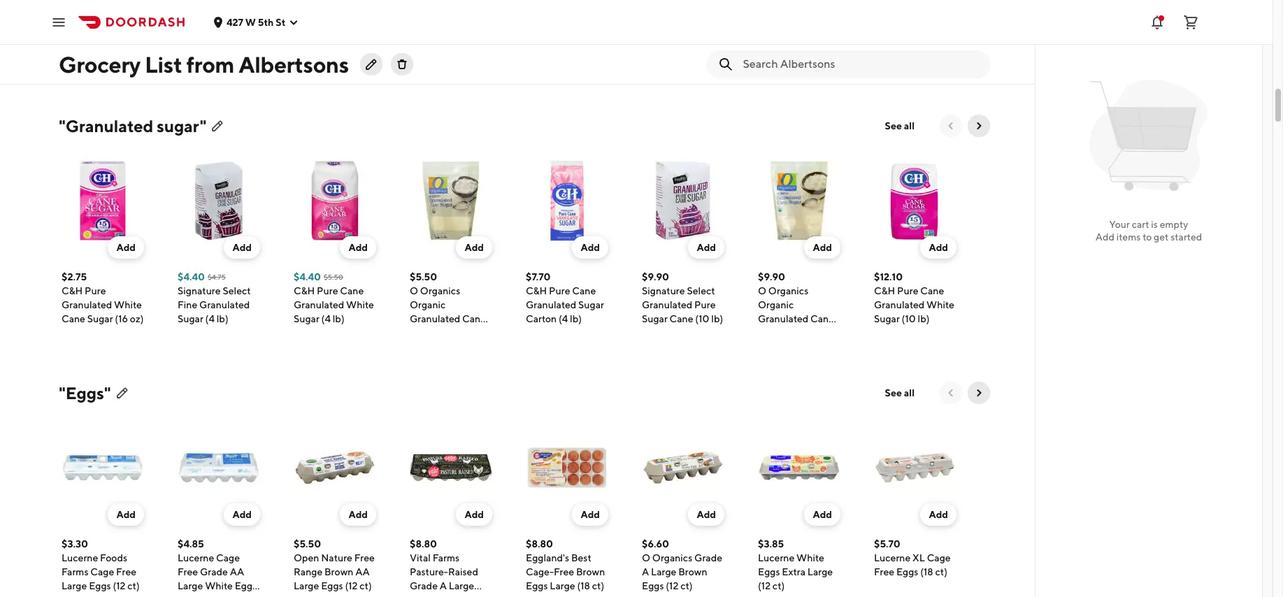 Task type: describe. For each thing, give the bounding box(es) containing it.
pure inside $2.75 c&h pure granulated white cane sugar (16 oz)
[[85, 285, 106, 297]]

items
[[1117, 232, 1141, 243]]

irish inside the 'kerrygold grass- fed pure irish unsalted butter (8 oz)'
[[452, 32, 471, 43]]

oz) inside kerrygold pure irish unsalted butter (8 oz)
[[568, 46, 582, 57]]

sticks inside land o'lakes unsalted butter sticks (4 ct)
[[294, 46, 320, 57]]

$6.60 o organics grade a large brown eggs (12 ct)
[[642, 539, 723, 592]]

aa inside $4.85 lucerne cage free grade aa large white eggs (18 ct)
[[230, 567, 244, 578]]

eggs inside $6.60 o organics grade a large brown eggs (12 ct)
[[642, 581, 664, 592]]

brown inside $6.60 o organics grade a large brown eggs (12 ct)
[[679, 567, 708, 578]]

white inside $3.85 lucerne white eggs extra large (12 ct)
[[797, 553, 825, 564]]

pure inside kerrygold pure irish unsalted butter (8 oz)
[[572, 18, 593, 29]]

w
[[245, 16, 256, 28]]

eggs inside $5.50 open nature free range brown aa large eggs (12 ct)
[[321, 581, 343, 592]]

$7.70
[[526, 271, 551, 283]]

organics for $5.50
[[420, 285, 461, 297]]

$8.80 for eggland's
[[526, 539, 553, 550]]

c&h for c&h pure cane granulated white sugar (10 lb)
[[875, 285, 896, 297]]

granulated inside $2.75 c&h pure granulated white cane sugar (16 oz)
[[62, 299, 112, 311]]

large inside $3.85 lucerne white eggs extra large (12 ct)
[[808, 567, 833, 578]]

(18 inside "$5.70 lucerne xl cage free eggs (18 ct)"
[[921, 567, 934, 578]]

(12 inside $3.85 lucerne white eggs extra large (12 ct)
[[758, 581, 771, 592]]

(8 inside the 'kerrygold grass- fed pure irish unsalted butter (8 oz)'
[[483, 46, 492, 57]]

empty
[[1161, 219, 1189, 230]]

$12.10
[[875, 271, 903, 283]]

o organics organic granulated cane sugar (64 oz) image
[[758, 160, 841, 242]]

lb) for $9.90 signature select granulated pure sugar cane (10 lb)
[[712, 313, 724, 325]]

butter inside challenge butter unsalted european style (8 oz)
[[225, 18, 254, 29]]

open menu image
[[50, 14, 67, 30]]

grass-
[[456, 18, 485, 29]]

sugar inside $2.75 c&h pure granulated white cane sugar (16 oz)
[[87, 313, 113, 325]]

add for $3.85 lucerne white eggs extra large (12 ct)
[[813, 509, 833, 521]]

select inside $4.40 $4.75 signature select fine granulated sugar (4 lb)
[[223, 285, 251, 297]]

add for $4.40 $5.50 c&h pure cane granulated white sugar (4 lb)
[[349, 242, 368, 253]]

lucerne for $3.30
[[62, 553, 98, 564]]

eggs inside $3.30 lucerne foods farms cage free large eggs (12 ct)
[[89, 581, 111, 592]]

(32
[[438, 327, 452, 339]]

all for "eggs"
[[905, 388, 915, 399]]

your
[[1110, 219, 1131, 230]]

(64
[[786, 327, 801, 339]]

"eggs"
[[59, 383, 111, 403]]

lb) for $7.70 c&h pure cane granulated sugar carton (4 lb)
[[570, 313, 582, 325]]

oz) inside $9.90 o organics organic granulated cane sugar (64 oz)
[[803, 327, 817, 339]]

(16 inside $2.75 c&h pure granulated white cane sugar (16 oz)
[[115, 313, 128, 325]]

see for "eggs"
[[886, 388, 903, 399]]

granulated inside $9.90 signature select granulated pure sugar cane (10 lb)
[[642, 299, 693, 311]]

granulated inside $9.90 o organics organic granulated cane sugar (64 oz)
[[758, 313, 809, 325]]

$2.75 c&h pure granulated white cane sugar (16 oz)
[[62, 271, 144, 325]]

$8.80 vital farms pasture-raised grade a large eggs (12 ct)
[[410, 539, 479, 598]]

white inside $4.40 $5.50 c&h pure cane granulated white sugar (4 lb)
[[346, 299, 374, 311]]

427
[[227, 16, 243, 28]]

cane inside $12.10 c&h pure cane granulated white sugar (10 lb)
[[921, 285, 945, 297]]

cage inside "$5.70 lucerne xl cage free eggs (18 ct)"
[[928, 553, 951, 564]]

kerrygold grass- fed pure irish unsalted butter (8 oz)
[[410, 18, 492, 71]]

c&h for c&h pure cane granulated sugar carton (4 lb)
[[526, 285, 547, 297]]

see all button for "eggs"
[[877, 382, 924, 404]]

brown for (18
[[576, 567, 605, 578]]

$7.70 c&h pure cane granulated sugar carton (4 lb)
[[526, 271, 604, 325]]

0 vertical spatial update list image
[[366, 59, 377, 70]]

sugar inside $5.50 o organics organic granulated cane sugar (32 oz)
[[410, 327, 436, 339]]

(12 inside $8.80 vital farms pasture-raised grade a large eggs (12 ct)
[[434, 595, 447, 598]]

oz) inside $2.75 c&h pure granulated white cane sugar (16 oz)
[[130, 313, 144, 325]]

$4.40 for c&h
[[294, 271, 321, 283]]

see all for "granulated sugar"
[[886, 120, 915, 132]]

$3.30
[[62, 539, 88, 550]]

add for $9.90 signature select granulated pure sugar cane (10 lb)
[[697, 242, 716, 253]]

signature inside $9.90 signature select granulated pure sugar cane (10 lb)
[[642, 285, 685, 297]]

from
[[187, 51, 235, 78]]

butter inside land o'lakes unsalted butter sticks (4 ct)
[[336, 32, 365, 43]]

free inside $4.85 lucerne cage free grade aa large white eggs (18 ct)
[[178, 567, 198, 578]]

oz) inside "kerrygold pure irish two unsalted butter sticks (8 oz)"
[[758, 60, 772, 71]]

sugar inside $7.70 c&h pure cane granulated sugar carton (4 lb)
[[579, 299, 604, 311]]

all for "granulated sugar"
[[905, 120, 915, 132]]

ct) inside $6.60 o organics grade a large brown eggs (12 ct)
[[681, 581, 693, 592]]

grade inside $4.85 lucerne cage free grade aa large white eggs (18 ct)
[[200, 567, 228, 578]]

signature select granulated pure sugar cane (10 lb) image
[[642, 160, 725, 242]]

add for $9.90 o organics organic granulated cane sugar (64 oz)
[[813, 242, 833, 253]]

$12.10 c&h pure cane granulated white sugar (10 lb)
[[875, 271, 955, 325]]

carton
[[526, 313, 557, 325]]

raised
[[448, 567, 479, 578]]

granulated inside $4.40 $5.50 c&h pure cane granulated white sugar (4 lb)
[[294, 299, 344, 311]]

sweet
[[62, 32, 89, 43]]

oz) inside the 'kerrygold grass- fed pure irish unsalted butter (8 oz)'
[[410, 60, 424, 71]]

add for $2.75 c&h pure granulated white cane sugar (16 oz)
[[116, 242, 136, 253]]

add for $4.40 $4.75 signature select fine granulated sugar (4 lb)
[[233, 242, 252, 253]]

butter inside kerrygold pure irish unsalted butter (8 oz)
[[526, 46, 555, 57]]

(16 inside tillamook extra creamy unsalted butter sticks (16 oz)
[[934, 46, 947, 57]]

$4.40 for signature
[[178, 271, 205, 283]]

cane inside $5.50 o organics organic granulated cane sugar (32 oz)
[[463, 313, 486, 325]]

update list image for "granulated sugar"
[[212, 120, 223, 132]]

(8 inside "kerrygold pure irish two unsalted butter sticks (8 oz)"
[[817, 46, 827, 57]]

a inside $8.80 vital farms pasture-raised grade a large eggs (12 ct)
[[440, 581, 447, 592]]

lucerne for $4.85
[[178, 553, 214, 564]]

add for $5.70 lucerne xl cage free eggs (18 ct)
[[929, 509, 949, 521]]

farms inside $3.30 lucerne foods farms cage free large eggs (12 ct)
[[62, 567, 89, 578]]

large inside $5.50 open nature free range brown aa large eggs (12 ct)
[[294, 581, 319, 592]]

$4.40 $4.95 lucerne foods sweet cream butter unsalted (16 oz)
[[62, 4, 132, 71]]

(1
[[715, 32, 722, 43]]

nature
[[321, 553, 353, 564]]

unsalted inside $4.40 $4.95 lucerne foods sweet cream butter unsalted (16 oz)
[[92, 46, 132, 57]]

o'lakes for unsalted
[[667, 18, 703, 29]]

see all button for "granulated sugar"
[[877, 115, 924, 137]]

$4.40 for lucerne
[[62, 4, 89, 15]]

unsalted inside land o'lakes unsalted butter sticks (4 ct)
[[294, 32, 334, 43]]

add for $8.80 vital farms pasture-raised grade a large eggs (12 ct)
[[465, 509, 484, 521]]

$8.80 for vital
[[410, 539, 437, 550]]

unsalted inside challenge butter unsalted european style (8 oz)
[[178, 32, 218, 43]]

your cart is empty add items to get started
[[1096, 219, 1203, 243]]

oz) inside $5.50 o organics organic granulated cane sugar (32 oz)
[[454, 327, 468, 339]]

$4.75
[[208, 273, 226, 281]]

vital
[[410, 553, 431, 564]]

cage inside $3.30 lucerne foods farms cage free large eggs (12 ct)
[[90, 567, 114, 578]]

tillamook extra creamy unsalted butter sticks (16 oz)
[[875, 18, 952, 71]]

eggland's best cage-free brown eggs large (18 ct) image
[[526, 427, 609, 509]]

ct) inside "$5.70 lucerne xl cage free eggs (18 ct)"
[[936, 567, 948, 578]]

0 items, open order cart image
[[1183, 14, 1200, 30]]

butter inside tillamook extra creamy unsalted butter sticks (16 oz)
[[875, 46, 903, 57]]

(16 inside $4.40 $4.95 lucerne foods sweet cream butter unsalted (16 oz)
[[62, 60, 75, 71]]

eggland's
[[526, 553, 570, 564]]

sugar"
[[157, 116, 207, 136]]

$9.90 signature select granulated pure sugar cane (10 lb)
[[642, 271, 724, 325]]

lb) inside $4.40 $5.50 c&h pure cane granulated white sugar (4 lb)
[[333, 313, 345, 325]]

"granulated sugar"
[[59, 116, 207, 136]]

pure inside the 'kerrygold grass- fed pure irish unsalted butter (8 oz)'
[[429, 32, 450, 43]]

a inside $6.60 o organics grade a large brown eggs (12 ct)
[[642, 567, 649, 578]]

ct) inside $8.80 eggland's best cage-free brown eggs large (18 ct)
[[592, 581, 605, 592]]

select inside $9.90 signature select granulated pure sugar cane (10 lb)
[[687, 285, 716, 297]]

$8.80 eggland's best cage-free brown eggs large (18 ct)
[[526, 539, 605, 592]]

(18 inside $8.80 eggland's best cage-free brown eggs large (18 ct)
[[578, 581, 591, 592]]

427 w 5th st
[[227, 16, 286, 28]]

c&h pure cane granulated sugar carton (4 lb) image
[[526, 160, 609, 242]]

large inside $4.85 lucerne cage free grade aa large white eggs (18 ct)
[[178, 581, 203, 592]]

eggs inside $8.80 eggland's best cage-free brown eggs large (18 ct)
[[526, 581, 548, 592]]

st
[[276, 16, 286, 28]]

c&h pure granulated white cane sugar (16 oz) image
[[62, 160, 144, 242]]

large inside $6.60 o organics grade a large brown eggs (12 ct)
[[651, 567, 677, 578]]

foods inside $3.30 lucerne foods farms cage free large eggs (12 ct)
[[100, 553, 127, 564]]

$4.85
[[178, 539, 204, 550]]

open nature free range brown aa large eggs (12 ct) image
[[294, 427, 376, 509]]

sugar inside $4.40 $5.50 c&h pure cane granulated white sugar (4 lb)
[[294, 313, 320, 325]]

see all for "eggs"
[[886, 388, 915, 399]]

pure inside "kerrygold pure irish two unsalted butter sticks (8 oz)"
[[804, 18, 826, 29]]

o for o organics organic granulated cane sugar (64 oz)
[[758, 285, 767, 297]]

aa inside $5.50 open nature free range brown aa large eggs (12 ct)
[[356, 567, 370, 578]]

$9.90 for o
[[758, 271, 786, 283]]

cream
[[91, 32, 121, 43]]

irish for kerrygold pure irish two unsalted butter sticks (8 oz)
[[758, 32, 777, 43]]

o for o organics organic granulated cane sugar (32 oz)
[[410, 285, 418, 297]]

delete list image
[[397, 59, 408, 70]]

extra inside $3.85 lucerne white eggs extra large (12 ct)
[[782, 567, 806, 578]]

grade inside $6.60 o organics grade a large brown eggs (12 ct)
[[695, 553, 723, 564]]

$4.40 $4.75 signature select fine granulated sugar (4 lb)
[[178, 271, 251, 325]]

sticks inside "kerrygold pure irish two unsalted butter sticks (8 oz)"
[[789, 46, 816, 57]]

c&h for c&h pure granulated white cane sugar (16 oz)
[[62, 285, 83, 297]]

is
[[1152, 219, 1159, 230]]

kerrygold pure irish two unsalted butter sticks (8 oz)
[[758, 18, 840, 71]]

organics for $9.90
[[769, 285, 809, 297]]

(4 inside $4.40 $5.50 c&h pure cane granulated white sugar (4 lb)
[[322, 313, 331, 325]]

c&h pure cane granulated white sugar (4 lb) image
[[294, 160, 376, 242]]

lucerne foods farms cage free large eggs (12 ct) image
[[62, 427, 144, 509]]

free inside $5.50 open nature free range brown aa large eggs (12 ct)
[[355, 553, 375, 564]]

fed
[[410, 32, 427, 43]]

see for "granulated sugar"
[[886, 120, 903, 132]]

pasture-
[[410, 567, 448, 578]]

started
[[1171, 232, 1203, 243]]

organics for $6.60
[[653, 553, 693, 564]]

$9.90 o organics organic granulated cane sugar (64 oz)
[[758, 271, 835, 339]]

$3.85
[[758, 539, 784, 550]]



Task type: locate. For each thing, give the bounding box(es) containing it.
update list image
[[366, 59, 377, 70], [212, 120, 223, 132], [117, 388, 128, 399]]

see
[[886, 120, 903, 132], [886, 388, 903, 399]]

farms down $3.30
[[62, 567, 89, 578]]

$5.50 inside $5.50 open nature free range brown aa large eggs (12 ct)
[[294, 539, 321, 550]]

0 horizontal spatial extra
[[782, 567, 806, 578]]

kerrygold for pure
[[410, 18, 454, 29]]

0 horizontal spatial organics
[[420, 285, 461, 297]]

(4 inside $7.70 c&h pure cane granulated sugar carton (4 lb)
[[559, 313, 568, 325]]

0 horizontal spatial select
[[223, 285, 251, 297]]

lucerne down $5.70
[[875, 553, 911, 564]]

2 horizontal spatial irish
[[758, 32, 777, 43]]

1 see from the top
[[886, 120, 903, 132]]

sticks inside tillamook extra creamy unsalted butter sticks (16 oz)
[[905, 46, 932, 57]]

0 horizontal spatial brown
[[325, 567, 354, 578]]

sticks down two
[[789, 46, 816, 57]]

(18 down "$4.85" at the left of the page
[[178, 595, 191, 598]]

1 vertical spatial all
[[905, 388, 915, 399]]

ct) inside $3.85 lucerne white eggs extra large (12 ct)
[[773, 581, 785, 592]]

1 vertical spatial extra
[[782, 567, 806, 578]]

lb) for $4.40 $4.75 signature select fine granulated sugar (4 lb)
[[217, 313, 229, 325]]

1 horizontal spatial extra
[[920, 18, 943, 29]]

large inside $3.30 lucerne foods farms cage free large eggs (12 ct)
[[62, 581, 87, 592]]

0 vertical spatial all
[[905, 120, 915, 132]]

1 vertical spatial update list image
[[212, 120, 223, 132]]

grocery
[[59, 51, 141, 78]]

$3.85 lucerne white eggs extra large (12 ct)
[[758, 539, 833, 592]]

add down "your"
[[1096, 232, 1115, 243]]

pure inside $9.90 signature select granulated pure sugar cane (10 lb)
[[695, 299, 716, 311]]

1 horizontal spatial sticks
[[789, 46, 816, 57]]

1 vertical spatial see all button
[[877, 382, 924, 404]]

add up the best
[[581, 509, 600, 521]]

add up nature
[[349, 509, 368, 521]]

o'lakes for butter
[[318, 18, 355, 29]]

1 horizontal spatial signature
[[642, 285, 685, 297]]

1 vertical spatial foods
[[100, 553, 127, 564]]

2 land from the left
[[642, 18, 665, 29]]

kerrygold inside the 'kerrygold grass- fed pure irish unsalted butter (8 oz)'
[[410, 18, 454, 29]]

0 horizontal spatial kerrygold
[[410, 18, 454, 29]]

organics up (64
[[769, 285, 809, 297]]

add up $5.50 o organics organic granulated cane sugar (32 oz)
[[465, 242, 484, 253]]

o inside $6.60 o organics grade a large brown eggs (12 ct)
[[642, 553, 651, 564]]

lb)
[[642, 46, 654, 57], [217, 313, 229, 325], [333, 313, 345, 325], [570, 313, 582, 325], [712, 313, 724, 325], [918, 313, 930, 325]]

$8.80
[[410, 539, 437, 550], [526, 539, 553, 550]]

$4.20
[[178, 4, 205, 15]]

brown inside $8.80 eggland's best cage-free brown eggs large (18 ct)
[[576, 567, 605, 578]]

2 horizontal spatial o
[[758, 285, 767, 297]]

(4
[[322, 46, 332, 57], [205, 313, 215, 325], [322, 313, 331, 325], [559, 313, 568, 325]]

grocery list from albertsons
[[59, 51, 349, 78]]

2 horizontal spatial organics
[[769, 285, 809, 297]]

add up "$5.70 lucerne xl cage free eggs (18 ct)"
[[929, 509, 949, 521]]

aa
[[230, 567, 244, 578], [356, 567, 370, 578]]

2 see all button from the top
[[877, 382, 924, 404]]

a down the pasture-
[[440, 581, 447, 592]]

1 horizontal spatial brown
[[576, 567, 605, 578]]

notification bell image
[[1150, 14, 1166, 30]]

0 vertical spatial a
[[642, 567, 649, 578]]

0 horizontal spatial organic
[[410, 299, 446, 311]]

3 sticks from the left
[[905, 46, 932, 57]]

2 previous image from the top
[[946, 388, 957, 399]]

update list image left the 'delete list' icon
[[366, 59, 377, 70]]

2 (10 from the left
[[902, 313, 916, 325]]

0 vertical spatial grade
[[695, 553, 723, 564]]

cage
[[216, 553, 240, 564], [928, 553, 951, 564], [90, 567, 114, 578]]

kerrygold pure irish unsalted butter (8 oz)
[[526, 18, 593, 57]]

$4.85 lucerne cage free grade aa large white eggs (18 ct)
[[178, 539, 257, 598]]

1 horizontal spatial (16
[[115, 313, 128, 325]]

lucerne for $3.85
[[758, 553, 795, 564]]

1 select from the left
[[223, 285, 251, 297]]

2 vertical spatial grade
[[410, 581, 438, 592]]

large
[[651, 567, 677, 578], [808, 567, 833, 578], [62, 581, 87, 592], [178, 581, 203, 592], [294, 581, 319, 592], [449, 581, 474, 592], [550, 581, 576, 592]]

o'lakes
[[318, 18, 355, 29], [667, 18, 703, 29]]

kerrygold inside "kerrygold pure irish two unsalted butter sticks (8 oz)"
[[758, 18, 802, 29]]

unsalted
[[178, 32, 218, 43], [294, 32, 334, 43], [547, 32, 587, 43], [673, 32, 713, 43], [800, 32, 840, 43], [912, 32, 952, 43], [92, 46, 132, 57], [410, 46, 450, 57]]

get
[[1155, 232, 1169, 243]]

albertsons
[[239, 51, 349, 78]]

extra
[[920, 18, 943, 29], [782, 567, 806, 578]]

0 horizontal spatial aa
[[230, 567, 244, 578]]

1 horizontal spatial (10
[[902, 313, 916, 325]]

0 vertical spatial see all button
[[877, 115, 924, 137]]

pure inside $4.40 $5.50 c&h pure cane granulated white sugar (4 lb)
[[317, 285, 338, 297]]

granulated inside $12.10 c&h pure cane granulated white sugar (10 lb)
[[875, 299, 925, 311]]

empty retail cart image
[[1084, 70, 1215, 202]]

brown
[[325, 567, 354, 578], [576, 567, 605, 578], [679, 567, 708, 578]]

2 horizontal spatial sticks
[[905, 46, 932, 57]]

challenge
[[178, 18, 224, 29]]

$5.50
[[410, 271, 437, 283], [324, 273, 343, 281], [294, 539, 321, 550]]

unsalted inside land o'lakes butter unsalted (1 lb)
[[673, 32, 713, 43]]

1 horizontal spatial kerrygold
[[526, 18, 570, 29]]

0 horizontal spatial land
[[294, 18, 316, 29]]

(10 inside $12.10 c&h pure cane granulated white sugar (10 lb)
[[902, 313, 916, 325]]

ct) inside $4.85 lucerne cage free grade aa large white eggs (18 ct)
[[193, 595, 205, 598]]

xl
[[913, 553, 926, 564]]

2 aa from the left
[[356, 567, 370, 578]]

add button
[[108, 236, 144, 259], [108, 236, 144, 259], [224, 236, 260, 259], [224, 236, 260, 259], [340, 236, 376, 259], [340, 236, 376, 259], [456, 236, 493, 259], [456, 236, 493, 259], [573, 236, 609, 259], [573, 236, 609, 259], [689, 236, 725, 259], [689, 236, 725, 259], [805, 236, 841, 259], [805, 236, 841, 259], [921, 236, 957, 259], [921, 236, 957, 259], [108, 504, 144, 526], [108, 504, 144, 526], [224, 504, 260, 526], [224, 504, 260, 526], [340, 504, 376, 526], [340, 504, 376, 526], [456, 504, 493, 526], [456, 504, 493, 526], [573, 504, 609, 526], [573, 504, 609, 526], [689, 504, 725, 526], [689, 504, 725, 526], [805, 504, 841, 526], [805, 504, 841, 526], [921, 504, 957, 526], [921, 504, 957, 526]]

3 c&h from the left
[[526, 285, 547, 297]]

white
[[114, 299, 142, 311], [346, 299, 374, 311], [927, 299, 955, 311], [797, 553, 825, 564], [205, 581, 233, 592]]

1 vertical spatial a
[[440, 581, 447, 592]]

0 horizontal spatial update list image
[[117, 388, 128, 399]]

granulated inside $4.40 $4.75 signature select fine granulated sugar (4 lb)
[[199, 299, 250, 311]]

lucerne white eggs extra large (12 ct) image
[[758, 427, 841, 509]]

ct) inside land o'lakes unsalted butter sticks (4 ct)
[[334, 46, 346, 57]]

next image
[[974, 120, 985, 132], [974, 388, 985, 399]]

best
[[572, 553, 592, 564]]

lucerne up sweet
[[62, 18, 98, 29]]

organic
[[410, 299, 446, 311], [758, 299, 794, 311]]

land o'lakes butter unsalted (1 lb)
[[642, 18, 722, 57]]

cage-
[[526, 567, 554, 578]]

extra right 'tillamook'
[[920, 18, 943, 29]]

3 (8 from the left
[[557, 46, 566, 57]]

0 horizontal spatial (10
[[696, 313, 710, 325]]

Search Albertsons search field
[[743, 57, 980, 72]]

add up $4.40 $4.75 signature select fine granulated sugar (4 lb)
[[233, 242, 252, 253]]

0 horizontal spatial signature
[[178, 285, 221, 297]]

0 horizontal spatial farms
[[62, 567, 89, 578]]

0 horizontal spatial (16
[[62, 60, 75, 71]]

c&h inside $7.70 c&h pure cane granulated sugar carton (4 lb)
[[526, 285, 547, 297]]

$5.70
[[875, 539, 901, 550]]

lucerne for $5.70
[[875, 553, 911, 564]]

1 kerrygold from the left
[[410, 18, 454, 29]]

o
[[410, 285, 418, 297], [758, 285, 767, 297], [642, 553, 651, 564]]

white inside $2.75 c&h pure granulated white cane sugar (16 oz)
[[114, 299, 142, 311]]

butter inside land o'lakes butter unsalted (1 lb)
[[642, 32, 671, 43]]

c&h inside $4.40 $5.50 c&h pure cane granulated white sugar (4 lb)
[[294, 285, 315, 297]]

large inside $8.80 eggland's best cage-free brown eggs large (18 ct)
[[550, 581, 576, 592]]

(12 inside $6.60 o organics grade a large brown eggs (12 ct)
[[666, 581, 679, 592]]

0 vertical spatial previous image
[[946, 120, 957, 132]]

2 c&h from the left
[[294, 285, 315, 297]]

two
[[779, 32, 798, 43]]

see all
[[886, 120, 915, 132], [886, 388, 915, 399]]

$6.60
[[642, 539, 670, 550]]

2 horizontal spatial $4.40
[[294, 271, 321, 283]]

organics inside $6.60 o organics grade a large brown eggs (12 ct)
[[653, 553, 693, 564]]

add up $6.60 o organics grade a large brown eggs (12 ct)
[[697, 509, 716, 521]]

farms up raised
[[433, 553, 460, 564]]

3 kerrygold from the left
[[758, 18, 802, 29]]

lucerne inside $3.85 lucerne white eggs extra large (12 ct)
[[758, 553, 795, 564]]

o for o organics grade a large brown eggs (12 ct)
[[642, 553, 651, 564]]

vital farms pasture-raised grade a large eggs (12 ct) image
[[410, 427, 493, 509]]

3 brown from the left
[[679, 567, 708, 578]]

list
[[145, 51, 182, 78]]

land for land o'lakes unsalted butter sticks (4 ct)
[[294, 18, 316, 29]]

o organics grade a large brown eggs (12 ct) image
[[642, 427, 725, 509]]

0 horizontal spatial o
[[410, 285, 418, 297]]

1 horizontal spatial organics
[[653, 553, 693, 564]]

2 horizontal spatial grade
[[695, 553, 723, 564]]

2 horizontal spatial brown
[[679, 567, 708, 578]]

0 vertical spatial see all
[[886, 120, 915, 132]]

1 horizontal spatial irish
[[526, 32, 545, 43]]

signature inside $4.40 $4.75 signature select fine granulated sugar (4 lb)
[[178, 285, 221, 297]]

kerrygold for unsalted
[[526, 18, 570, 29]]

organic up (32
[[410, 299, 446, 311]]

lucerne down $3.85
[[758, 553, 795, 564]]

lb) for $12.10 c&h pure cane granulated white sugar (10 lb)
[[918, 313, 930, 325]]

$5.50 open nature free range brown aa large eggs (12 ct)
[[294, 539, 375, 592]]

0 horizontal spatial $4.40
[[62, 4, 89, 15]]

0 vertical spatial foods
[[100, 18, 127, 29]]

next image for "eggs"
[[974, 388, 985, 399]]

1 horizontal spatial land
[[642, 18, 665, 29]]

$8.80 up vital
[[410, 539, 437, 550]]

2 all from the top
[[905, 388, 915, 399]]

1 o'lakes from the left
[[318, 18, 355, 29]]

1 horizontal spatial $9.90
[[758, 271, 786, 283]]

o organics organic granulated cane sugar (32 oz) image
[[410, 160, 493, 242]]

4 (8 from the left
[[817, 46, 827, 57]]

0 horizontal spatial cage
[[90, 567, 114, 578]]

1 vertical spatial see all
[[886, 388, 915, 399]]

0 horizontal spatial $9.90
[[642, 271, 670, 283]]

european
[[178, 46, 221, 57]]

brown for eggs
[[325, 567, 354, 578]]

$9.90 inside $9.90 signature select granulated pure sugar cane (10 lb)
[[642, 271, 670, 283]]

1 horizontal spatial a
[[642, 567, 649, 578]]

$5.70 lucerne xl cage free eggs (18 ct)
[[875, 539, 951, 578]]

2 irish from the left
[[526, 32, 545, 43]]

$5.50 inside $4.40 $5.50 c&h pure cane granulated white sugar (4 lb)
[[324, 273, 343, 281]]

irish for kerrygold pure irish unsalted butter (8 oz)
[[526, 32, 545, 43]]

cart
[[1133, 219, 1150, 230]]

1 horizontal spatial farms
[[433, 553, 460, 564]]

1 vertical spatial see
[[886, 388, 903, 399]]

a
[[642, 567, 649, 578], [440, 581, 447, 592]]

0 horizontal spatial irish
[[452, 32, 471, 43]]

2 $8.80 from the left
[[526, 539, 553, 550]]

1 vertical spatial previous image
[[946, 388, 957, 399]]

1 next image from the top
[[974, 120, 985, 132]]

c&h pure cane granulated white sugar (10 lb) image
[[875, 160, 957, 242]]

unsalted inside tillamook extra creamy unsalted butter sticks (16 oz)
[[912, 32, 952, 43]]

(10
[[696, 313, 710, 325], [902, 313, 916, 325]]

1 horizontal spatial organic
[[758, 299, 794, 311]]

oz)
[[568, 46, 582, 57], [77, 60, 90, 71], [178, 60, 191, 71], [410, 60, 424, 71], [758, 60, 772, 71], [875, 60, 888, 71], [130, 313, 144, 325], [454, 327, 468, 339], [803, 327, 817, 339]]

c&h inside $12.10 c&h pure cane granulated white sugar (10 lb)
[[875, 285, 896, 297]]

add up $3.30 lucerne foods farms cage free large eggs (12 ct)
[[116, 509, 136, 521]]

kerrygold for two
[[758, 18, 802, 29]]

land o'lakes unsalted butter sticks (4 ct)
[[294, 18, 365, 57]]

1 $8.80 from the left
[[410, 539, 437, 550]]

organics inside $5.50 o organics organic granulated cane sugar (32 oz)
[[420, 285, 461, 297]]

cane inside $9.90 signature select granulated pure sugar cane (10 lb)
[[670, 313, 694, 325]]

organic for $9.90
[[758, 299, 794, 311]]

free inside $8.80 eggland's best cage-free brown eggs large (18 ct)
[[554, 567, 575, 578]]

free
[[355, 553, 375, 564], [116, 567, 137, 578], [178, 567, 198, 578], [554, 567, 575, 578], [875, 567, 895, 578]]

lucerne xl cage free eggs (18 ct) image
[[875, 427, 957, 509]]

add up raised
[[465, 509, 484, 521]]

1 horizontal spatial grade
[[410, 581, 438, 592]]

0 vertical spatial (18
[[921, 567, 934, 578]]

add up $2.75 c&h pure granulated white cane sugar (16 oz)
[[116, 242, 136, 253]]

1 irish from the left
[[452, 32, 471, 43]]

previous image for "eggs"
[[946, 388, 957, 399]]

0 horizontal spatial a
[[440, 581, 447, 592]]

(8
[[248, 46, 257, 57], [483, 46, 492, 57], [557, 46, 566, 57], [817, 46, 827, 57]]

2 horizontal spatial update list image
[[366, 59, 377, 70]]

organics down $6.60
[[653, 553, 693, 564]]

1 aa from the left
[[230, 567, 244, 578]]

0 horizontal spatial $5.50
[[294, 539, 321, 550]]

oz) inside $4.40 $4.95 lucerne foods sweet cream butter unsalted (16 oz)
[[77, 60, 90, 71]]

organics inside $9.90 o organics organic granulated cane sugar (64 oz)
[[769, 285, 809, 297]]

butter inside "kerrygold pure irish two unsalted butter sticks (8 oz)"
[[758, 46, 787, 57]]

oz) inside challenge butter unsalted european style (8 oz)
[[178, 60, 191, 71]]

1 previous image from the top
[[946, 120, 957, 132]]

add up $12.10 c&h pure cane granulated white sugar (10 lb)
[[929, 242, 949, 253]]

cane inside $7.70 c&h pure cane granulated sugar carton (4 lb)
[[573, 285, 596, 297]]

foods
[[100, 18, 127, 29], [100, 553, 127, 564]]

sugar inside $9.90 signature select granulated pure sugar cane (10 lb)
[[642, 313, 668, 325]]

2 (8 from the left
[[483, 46, 492, 57]]

1 all from the top
[[905, 120, 915, 132]]

0 horizontal spatial grade
[[200, 567, 228, 578]]

add for $12.10 c&h pure cane granulated white sugar (10 lb)
[[929, 242, 949, 253]]

0 vertical spatial extra
[[920, 18, 943, 29]]

2 horizontal spatial (18
[[921, 567, 934, 578]]

sticks down 427 w 5th st popup button
[[294, 46, 320, 57]]

2 next image from the top
[[974, 388, 985, 399]]

427 w 5th st button
[[213, 16, 300, 28]]

white inside $4.85 lucerne cage free grade aa large white eggs (18 ct)
[[205, 581, 233, 592]]

(16
[[934, 46, 947, 57], [62, 60, 75, 71], [115, 313, 128, 325]]

1 horizontal spatial cage
[[216, 553, 240, 564]]

butter inside $4.40 $4.95 lucerne foods sweet cream butter unsalted (16 oz)
[[62, 46, 90, 57]]

(8 inside challenge butter unsalted european style (8 oz)
[[248, 46, 257, 57]]

(18 down xl
[[921, 567, 934, 578]]

1 vertical spatial (16
[[62, 60, 75, 71]]

2 horizontal spatial $5.50
[[410, 271, 437, 283]]

o'lakes inside land o'lakes butter unsalted (1 lb)
[[667, 18, 703, 29]]

1 (10 from the left
[[696, 313, 710, 325]]

butter inside the 'kerrygold grass- fed pure irish unsalted butter (8 oz)'
[[452, 46, 481, 57]]

lucerne down "$4.85" at the left of the page
[[178, 553, 214, 564]]

lucerne cage free grade aa large white eggs (18 ct) image
[[178, 427, 260, 509]]

update list image for "eggs"
[[117, 388, 128, 399]]

o'lakes inside land o'lakes unsalted butter sticks (4 ct)
[[318, 18, 355, 29]]

ct)
[[334, 46, 346, 57], [936, 567, 948, 578], [128, 581, 140, 592], [360, 581, 372, 592], [592, 581, 605, 592], [681, 581, 693, 592], [773, 581, 785, 592], [193, 595, 205, 598], [449, 595, 461, 598]]

ct) inside $8.80 vital farms pasture-raised grade a large eggs (12 ct)
[[449, 595, 461, 598]]

1 vertical spatial farms
[[62, 567, 89, 578]]

1 vertical spatial grade
[[200, 567, 228, 578]]

next image for "granulated sugar"
[[974, 120, 985, 132]]

1 foods from the top
[[100, 18, 127, 29]]

a down $6.60
[[642, 567, 649, 578]]

kerrygold inside kerrygold pure irish unsalted butter (8 oz)
[[526, 18, 570, 29]]

1 sticks from the left
[[294, 46, 320, 57]]

pure inside $7.70 c&h pure cane granulated sugar carton (4 lb)
[[549, 285, 571, 297]]

1 horizontal spatial $5.50
[[324, 273, 343, 281]]

1 horizontal spatial (18
[[578, 581, 591, 592]]

1 $9.90 from the left
[[642, 271, 670, 283]]

0 horizontal spatial $8.80
[[410, 539, 437, 550]]

tillamook
[[875, 18, 918, 29]]

add for $5.50 open nature free range brown aa large eggs (12 ct)
[[349, 509, 368, 521]]

range
[[294, 567, 323, 578]]

$4.40 $5.50 c&h pure cane granulated white sugar (4 lb)
[[294, 271, 374, 325]]

1 organic from the left
[[410, 299, 446, 311]]

add up $4.40 $5.50 c&h pure cane granulated white sugar (4 lb)
[[349, 242, 368, 253]]

sugar inside $12.10 c&h pure cane granulated white sugar (10 lb)
[[875, 313, 900, 325]]

"granulated
[[59, 116, 153, 136]]

$4.40 inside $4.40 $4.95 lucerne foods sweet cream butter unsalted (16 oz)
[[62, 4, 89, 15]]

eggs inside $8.80 vital farms pasture-raised grade a large eggs (12 ct)
[[410, 595, 432, 598]]

2 horizontal spatial kerrygold
[[758, 18, 802, 29]]

pure inside $12.10 c&h pure cane granulated white sugar (10 lb)
[[898, 285, 919, 297]]

add up $4.85 lucerne cage free grade aa large white eggs (18 ct)
[[233, 509, 252, 521]]

lucerne inside "$5.70 lucerne xl cage free eggs (18 ct)"
[[875, 553, 911, 564]]

previous image
[[946, 120, 957, 132], [946, 388, 957, 399]]

select
[[223, 285, 251, 297], [687, 285, 716, 297]]

1 see all button from the top
[[877, 115, 924, 137]]

2 brown from the left
[[576, 567, 605, 578]]

0 vertical spatial farms
[[433, 553, 460, 564]]

add for $8.80 eggland's best cage-free brown eggs large (18 ct)
[[581, 509, 600, 521]]

signature
[[178, 285, 221, 297], [642, 285, 685, 297]]

signature select fine granulated sugar (4 lb) image
[[178, 160, 260, 242]]

$5.50 for $5.50 open nature free range brown aa large eggs (12 ct)
[[294, 539, 321, 550]]

free inside "$5.70 lucerne xl cage free eggs (18 ct)"
[[875, 567, 895, 578]]

organic for $5.50
[[410, 299, 446, 311]]

1 vertical spatial (18
[[578, 581, 591, 592]]

eggs inside $3.85 lucerne white eggs extra large (12 ct)
[[758, 567, 781, 578]]

grade
[[695, 553, 723, 564], [200, 567, 228, 578], [410, 581, 438, 592]]

sugar
[[579, 299, 604, 311], [87, 313, 113, 325], [178, 313, 203, 325], [294, 313, 320, 325], [642, 313, 668, 325], [875, 313, 900, 325], [410, 327, 436, 339], [758, 327, 784, 339]]

cane inside $4.40 $5.50 c&h pure cane granulated white sugar (4 lb)
[[340, 285, 364, 297]]

1 (8 from the left
[[248, 46, 257, 57]]

1 horizontal spatial update list image
[[212, 120, 223, 132]]

2 horizontal spatial (16
[[934, 46, 947, 57]]

(12 inside $3.30 lucerne foods farms cage free large eggs (12 ct)
[[113, 581, 126, 592]]

1 horizontal spatial o
[[642, 553, 651, 564]]

creamy
[[875, 32, 910, 43]]

add up $9.90 signature select granulated pure sugar cane (10 lb) on the right of page
[[697, 242, 716, 253]]

granulated inside $7.70 c&h pure cane granulated sugar carton (4 lb)
[[526, 299, 577, 311]]

0 vertical spatial next image
[[974, 120, 985, 132]]

add
[[1096, 232, 1115, 243], [116, 242, 136, 253], [233, 242, 252, 253], [349, 242, 368, 253], [465, 242, 484, 253], [581, 242, 600, 253], [697, 242, 716, 253], [813, 242, 833, 253], [929, 242, 949, 253], [116, 509, 136, 521], [233, 509, 252, 521], [349, 509, 368, 521], [465, 509, 484, 521], [581, 509, 600, 521], [697, 509, 716, 521], [813, 509, 833, 521], [929, 509, 949, 521]]

3 irish from the left
[[758, 32, 777, 43]]

1 see all from the top
[[886, 120, 915, 132]]

2 o'lakes from the left
[[667, 18, 703, 29]]

(10 for sugar
[[902, 313, 916, 325]]

granulated
[[62, 299, 112, 311], [199, 299, 250, 311], [294, 299, 344, 311], [526, 299, 577, 311], [642, 299, 693, 311], [875, 299, 925, 311], [410, 313, 461, 325], [758, 313, 809, 325]]

2 foods from the top
[[100, 553, 127, 564]]

unsalted inside "kerrygold pure irish two unsalted butter sticks (8 oz)"
[[800, 32, 840, 43]]

add up $9.90 o organics organic granulated cane sugar (64 oz)
[[813, 242, 833, 253]]

(18
[[921, 567, 934, 578], [578, 581, 591, 592], [178, 595, 191, 598]]

2 signature from the left
[[642, 285, 685, 297]]

2 see all from the top
[[886, 388, 915, 399]]

1 horizontal spatial aa
[[356, 567, 370, 578]]

style
[[223, 46, 246, 57]]

lb) inside land o'lakes butter unsalted (1 lb)
[[642, 46, 654, 57]]

0 vertical spatial see
[[886, 120, 903, 132]]

1 horizontal spatial $8.80
[[526, 539, 553, 550]]

$5.50 o organics organic granulated cane sugar (32 oz)
[[410, 271, 486, 339]]

organic up (64
[[758, 299, 794, 311]]

(10 inside $9.90 signature select granulated pure sugar cane (10 lb)
[[696, 313, 710, 325]]

oz) inside tillamook extra creamy unsalted butter sticks (16 oz)
[[875, 60, 888, 71]]

2 vertical spatial (16
[[115, 313, 128, 325]]

butter
[[225, 18, 254, 29], [336, 32, 365, 43], [642, 32, 671, 43], [62, 46, 90, 57], [452, 46, 481, 57], [526, 46, 555, 57], [758, 46, 787, 57], [875, 46, 903, 57]]

fine
[[178, 299, 198, 311]]

$5.50 for $5.50 o organics organic granulated cane sugar (32 oz)
[[410, 271, 437, 283]]

(8 inside kerrygold pure irish unsalted butter (8 oz)
[[557, 46, 566, 57]]

lucerne down $3.30
[[62, 553, 98, 564]]

land inside land o'lakes butter unsalted (1 lb)
[[642, 18, 665, 29]]

2 vertical spatial (18
[[178, 595, 191, 598]]

add for $6.60 o organics grade a large brown eggs (12 ct)
[[697, 509, 716, 521]]

1 c&h from the left
[[62, 285, 83, 297]]

$3.30 lucerne foods farms cage free large eggs (12 ct)
[[62, 539, 140, 592]]

add for $4.85 lucerne cage free grade aa large white eggs (18 ct)
[[233, 509, 252, 521]]

1 vertical spatial next image
[[974, 388, 985, 399]]

$8.80 up 'eggland's'
[[526, 539, 553, 550]]

challenge butter unsalted european style (8 oz)
[[178, 18, 257, 71]]

$2.75
[[62, 271, 87, 283]]

2 horizontal spatial cage
[[928, 553, 951, 564]]

0 vertical spatial (16
[[934, 46, 947, 57]]

open
[[294, 553, 319, 564]]

white inside $12.10 c&h pure cane granulated white sugar (10 lb)
[[927, 299, 955, 311]]

add up $3.85 lucerne white eggs extra large (12 ct)
[[813, 509, 833, 521]]

1 land from the left
[[294, 18, 316, 29]]

(18 down the best
[[578, 581, 591, 592]]

(4 inside land o'lakes unsalted butter sticks (4 ct)
[[322, 46, 332, 57]]

2 sticks from the left
[[789, 46, 816, 57]]

update list image right "eggs"
[[117, 388, 128, 399]]

1 horizontal spatial $4.40
[[178, 271, 205, 283]]

add for $7.70 c&h pure cane granulated sugar carton (4 lb)
[[581, 242, 600, 253]]

sticks down creamy
[[905, 46, 932, 57]]

2 vertical spatial update list image
[[117, 388, 128, 399]]

sugar inside $9.90 o organics organic granulated cane sugar (64 oz)
[[758, 327, 784, 339]]

eggs inside "$5.70 lucerne xl cage free eggs (18 ct)"
[[897, 567, 919, 578]]

add for $3.30 lucerne foods farms cage free large eggs (12 ct)
[[116, 509, 136, 521]]

2 select from the left
[[687, 285, 716, 297]]

land for land o'lakes butter unsalted (1 lb)
[[642, 18, 665, 29]]

2 organic from the left
[[758, 299, 794, 311]]

cane inside $2.75 c&h pure granulated white cane sugar (16 oz)
[[62, 313, 85, 325]]

organics up (32
[[420, 285, 461, 297]]

(10 for cane
[[696, 313, 710, 325]]

0 horizontal spatial (18
[[178, 595, 191, 598]]

unsalted inside kerrygold pure irish unsalted butter (8 oz)
[[547, 32, 587, 43]]

1 brown from the left
[[325, 567, 354, 578]]

land
[[294, 18, 316, 29], [642, 18, 665, 29]]

extra down $3.85
[[782, 567, 806, 578]]

2 see from the top
[[886, 388, 903, 399]]

add for $5.50 o organics organic granulated cane sugar (32 oz)
[[465, 242, 484, 253]]

cage inside $4.85 lucerne cage free grade aa large white eggs (18 ct)
[[216, 553, 240, 564]]

4 c&h from the left
[[875, 285, 896, 297]]

$9.90 for signature
[[642, 271, 670, 283]]

5th
[[258, 16, 274, 28]]

2 kerrygold from the left
[[526, 18, 570, 29]]

1 signature from the left
[[178, 285, 221, 297]]

$9.90 inside $9.90 o organics organic granulated cane sugar (64 oz)
[[758, 271, 786, 283]]

1 horizontal spatial select
[[687, 285, 716, 297]]

add up $7.70 c&h pure cane granulated sugar carton (4 lb)
[[581, 242, 600, 253]]

previous image for "granulated sugar"
[[946, 120, 957, 132]]

extra inside tillamook extra creamy unsalted butter sticks (16 oz)
[[920, 18, 943, 29]]

0 horizontal spatial sticks
[[294, 46, 320, 57]]

organics
[[420, 285, 461, 297], [769, 285, 809, 297], [653, 553, 693, 564]]

update list image right sugar"
[[212, 120, 223, 132]]

to
[[1143, 232, 1153, 243]]

$4.95
[[92, 6, 110, 14]]

2 $9.90 from the left
[[758, 271, 786, 283]]

0 horizontal spatial o'lakes
[[318, 18, 355, 29]]

1 horizontal spatial o'lakes
[[667, 18, 703, 29]]

ct) inside $5.50 open nature free range brown aa large eggs (12 ct)
[[360, 581, 372, 592]]



Task type: vqa. For each thing, say whether or not it's contained in the screenshot.


